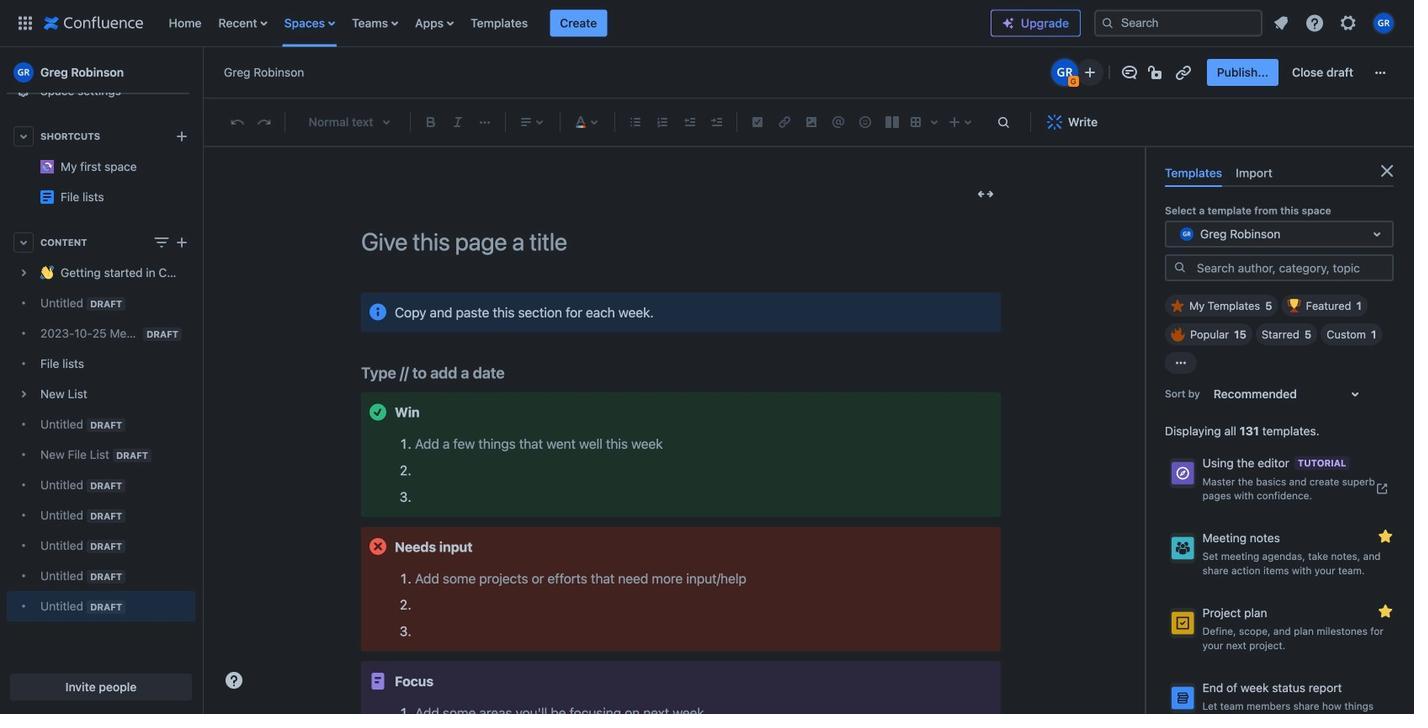 Task type: describe. For each thing, give the bounding box(es) containing it.
find and replace image
[[994, 112, 1014, 132]]

list item inside global "element"
[[550, 10, 607, 37]]

search icon image
[[1174, 261, 1188, 274]]

create a page image
[[172, 232, 192, 253]]

Give this page a title text field
[[361, 228, 1001, 255]]

comment icon image
[[1120, 62, 1140, 83]]

global element
[[10, 0, 991, 47]]

list for 'appswitcher icon'
[[160, 0, 991, 47]]

help icon image
[[1305, 13, 1326, 33]]

text formatting group
[[418, 109, 499, 136]]

panel error image
[[368, 537, 388, 557]]

make page full-width image
[[976, 184, 996, 204]]

panel note image
[[368, 671, 388, 691]]

copy link image
[[1174, 62, 1194, 83]]

more image
[[1371, 62, 1391, 83]]

panel success image
[[368, 402, 388, 422]]

collapse sidebar image
[[184, 56, 221, 89]]



Task type: locate. For each thing, give the bounding box(es) containing it.
banner
[[0, 0, 1415, 47]]

file lists image
[[40, 190, 54, 204]]

group
[[1208, 59, 1364, 86]]

open image
[[1368, 224, 1388, 244]]

add shortcut image
[[172, 126, 192, 147]]

1 horizontal spatial list
[[1267, 8, 1405, 38]]

tree inside space element
[[7, 258, 195, 622]]

list for premium image
[[1267, 8, 1405, 38]]

list
[[160, 0, 991, 47], [1267, 8, 1405, 38]]

unstar project plan image
[[1376, 601, 1396, 622]]

space element
[[0, 0, 202, 714]]

None search field
[[1095, 10, 1263, 37]]

settings icon image
[[1339, 13, 1359, 33]]

panel info image
[[368, 302, 388, 322]]

list formating group
[[622, 109, 730, 136]]

0 horizontal spatial list
[[160, 0, 991, 47]]

tree
[[7, 258, 195, 622]]

Search field
[[1095, 10, 1263, 37]]

close templates and import image
[[1378, 161, 1398, 181]]

tab list
[[1159, 159, 1401, 187]]

search image
[[1102, 16, 1115, 30]]

premium image
[[1002, 16, 1016, 30]]

more categories image
[[1172, 353, 1192, 373]]

appswitcher icon image
[[15, 13, 35, 33]]

notification icon image
[[1272, 13, 1292, 33]]

change view image
[[152, 232, 172, 253]]

unstar meeting notes image
[[1376, 526, 1396, 547]]

None text field
[[1177, 226, 1181, 243]]

list item
[[550, 10, 607, 37]]

Search author, category, topic field
[[1193, 256, 1393, 280]]

confluence image
[[44, 13, 144, 33], [44, 13, 144, 33]]

Main content area, start typing to enter text. text field
[[361, 293, 1001, 714]]

invite to edit image
[[1080, 62, 1101, 83]]

no restrictions image
[[1147, 62, 1167, 83]]



Task type: vqa. For each thing, say whether or not it's contained in the screenshot.
Untitled Draft
no



